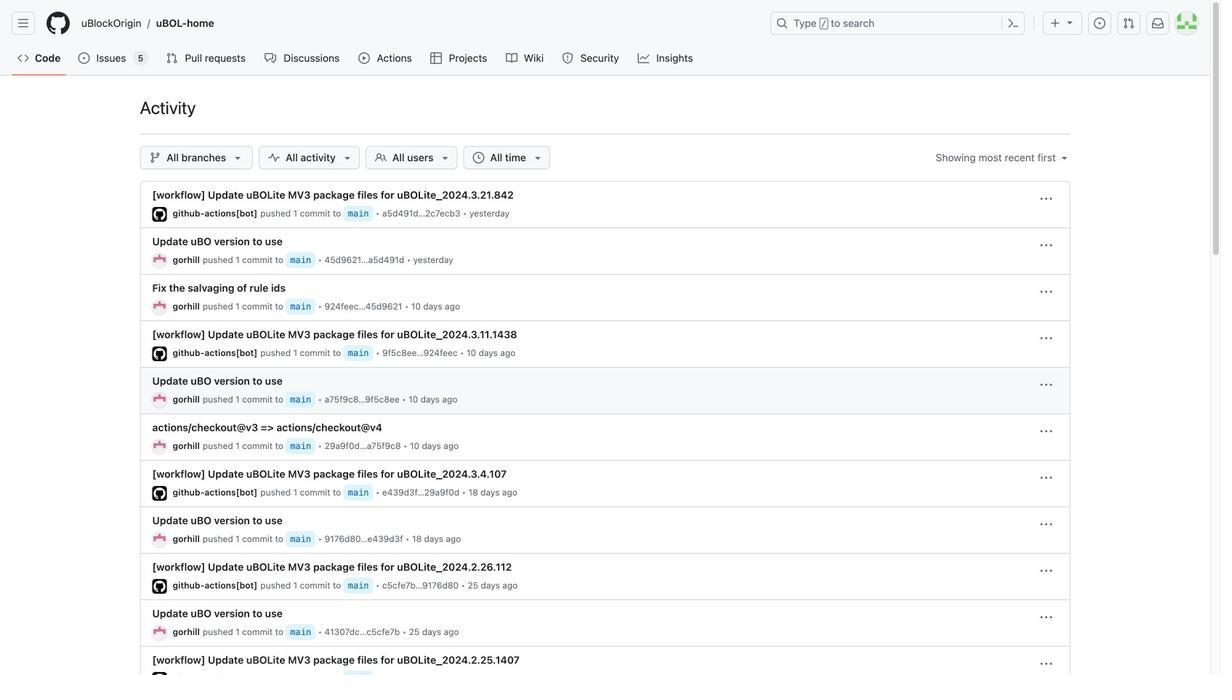 Task type: vqa. For each thing, say whether or not it's contained in the screenshot.
3rd View gorhill profile image from the top of the page
yes



Task type: locate. For each thing, give the bounding box(es) containing it.
triangle down image left pulse image
[[232, 152, 244, 164]]

5 more activity actions image from the top
[[1041, 472, 1052, 484]]

1 vertical spatial view gorhill profile image
[[152, 393, 167, 408]]

2 more activity actions image from the top
[[1041, 333, 1052, 345]]

2 view gorhill profile image from the top
[[152, 440, 167, 454]]

1 vertical spatial git pull request image
[[166, 52, 178, 64]]

view gorhill profile image
[[152, 300, 167, 315], [152, 393, 167, 408], [152, 626, 167, 640]]

more activity actions image
[[1041, 286, 1052, 298], [1041, 333, 1052, 345], [1041, 612, 1052, 624]]

0 vertical spatial issue opened image
[[1094, 17, 1106, 29]]

more activity actions image for first view gorhill profile icon from the bottom of the page
[[1041, 612, 1052, 624]]

2 view gorhill profile image from the top
[[152, 393, 167, 408]]

8 more activity actions image from the top
[[1041, 659, 1052, 670]]

2 vertical spatial view gorhill profile image
[[152, 533, 167, 547]]

3 more activity actions image from the top
[[1041, 379, 1052, 391]]

triangle down image for "clock" icon
[[532, 152, 544, 164]]

sc 9kayk9 0 image
[[375, 152, 387, 164]]

view gorhill profile image for second more activity actions image
[[152, 254, 167, 268]]

0 horizontal spatial triangle down image
[[439, 152, 451, 164]]

issue opened image right code image at top
[[78, 52, 90, 64]]

3 view gorhill profile image from the top
[[152, 533, 167, 547]]

1 horizontal spatial git pull request image
[[1123, 17, 1135, 29]]

homepage image
[[47, 12, 70, 35]]

2 view github-actions[bot] profile image from the top
[[152, 347, 167, 361]]

shield image
[[562, 52, 574, 64]]

1 view gorhill profile image from the top
[[152, 254, 167, 268]]

1 view gorhill profile image from the top
[[152, 300, 167, 315]]

triangle down image left "clock" icon
[[439, 152, 451, 164]]

2 vertical spatial more activity actions image
[[1041, 612, 1052, 624]]

6 more activity actions image from the top
[[1041, 519, 1052, 531]]

triangle down image
[[439, 152, 451, 164], [532, 152, 544, 164]]

sc 9kayk9 0 image
[[1059, 152, 1070, 164]]

more activity actions image
[[1041, 193, 1052, 205], [1041, 240, 1052, 252], [1041, 379, 1052, 391], [1041, 426, 1052, 438], [1041, 472, 1052, 484], [1041, 519, 1052, 531], [1041, 566, 1052, 577], [1041, 659, 1052, 670]]

git branch image
[[149, 152, 161, 164]]

2 triangle down image from the left
[[532, 152, 544, 164]]

plus image
[[1050, 17, 1061, 29]]

1 more activity actions image from the top
[[1041, 286, 1052, 298]]

issue opened image
[[1094, 17, 1106, 29], [78, 52, 90, 64]]

triangle down image right plus image
[[1064, 16, 1076, 28]]

1 more activity actions image from the top
[[1041, 193, 1052, 205]]

comment discussion image
[[265, 52, 276, 64]]

book image
[[506, 52, 517, 64]]

1 horizontal spatial triangle down image
[[532, 152, 544, 164]]

0 horizontal spatial triangle down image
[[232, 152, 244, 164]]

0 vertical spatial view gorhill profile image
[[152, 254, 167, 268]]

1 vertical spatial issue opened image
[[78, 52, 90, 64]]

1 vertical spatial view gorhill profile image
[[152, 440, 167, 454]]

0 vertical spatial more activity actions image
[[1041, 286, 1052, 298]]

0 horizontal spatial git pull request image
[[166, 52, 178, 64]]

2 vertical spatial view gorhill profile image
[[152, 626, 167, 640]]

1 triangle down image from the left
[[439, 152, 451, 164]]

command palette image
[[1008, 17, 1019, 29]]

issue opened image right plus image
[[1094, 17, 1106, 29]]

triangle down image
[[1064, 16, 1076, 28], [232, 152, 244, 164], [342, 152, 353, 164]]

view github-actions[bot] profile image
[[152, 207, 167, 222], [152, 347, 167, 361], [152, 486, 167, 501], [152, 579, 167, 594]]

issue opened image for the topmost the git pull request icon
[[1094, 17, 1106, 29]]

2 more activity actions image from the top
[[1041, 240, 1052, 252]]

triangle down image left sc 9kayk9 0 image
[[342, 152, 353, 164]]

1 vertical spatial more activity actions image
[[1041, 333, 1052, 345]]

triangle down image right "clock" icon
[[532, 152, 544, 164]]

0 horizontal spatial issue opened image
[[78, 52, 90, 64]]

1 horizontal spatial triangle down image
[[342, 152, 353, 164]]

1 horizontal spatial issue opened image
[[1094, 17, 1106, 29]]

list
[[76, 12, 762, 35]]

git pull request image
[[1123, 17, 1135, 29], [166, 52, 178, 64]]

3 more activity actions image from the top
[[1041, 612, 1052, 624]]

0 vertical spatial git pull request image
[[1123, 17, 1135, 29]]

view gorhill profile image
[[152, 254, 167, 268], [152, 440, 167, 454], [152, 533, 167, 547]]

0 vertical spatial view gorhill profile image
[[152, 300, 167, 315]]



Task type: describe. For each thing, give the bounding box(es) containing it.
1 view github-actions[bot] profile image from the top
[[152, 207, 167, 222]]

triangle down image for git branch icon
[[232, 152, 244, 164]]

3 view gorhill profile image from the top
[[152, 626, 167, 640]]

issue opened image for the bottom the git pull request icon
[[78, 52, 90, 64]]

code image
[[17, 52, 29, 64]]

4 more activity actions image from the top
[[1041, 426, 1052, 438]]

4 view github-actions[bot] profile image from the top
[[152, 579, 167, 594]]

3 view github-actions[bot] profile image from the top
[[152, 486, 167, 501]]

notifications image
[[1152, 17, 1164, 29]]

clock image
[[473, 152, 484, 164]]

play image
[[359, 52, 370, 64]]

view gorhill profile image for 3rd more activity actions image from the bottom of the page
[[152, 533, 167, 547]]

2 horizontal spatial triangle down image
[[1064, 16, 1076, 28]]

triangle down image for pulse image
[[342, 152, 353, 164]]

pulse image
[[268, 152, 280, 164]]

more activity actions image for 3rd view gorhill profile icon from the bottom
[[1041, 286, 1052, 298]]

table image
[[430, 52, 442, 64]]

graph image
[[638, 52, 649, 64]]

triangle down image for sc 9kayk9 0 image
[[439, 152, 451, 164]]

7 more activity actions image from the top
[[1041, 566, 1052, 577]]

more activity actions image for 2nd "view github-actions[bot] profile" icon
[[1041, 333, 1052, 345]]

view gorhill profile image for 4th more activity actions image from the top
[[152, 440, 167, 454]]



